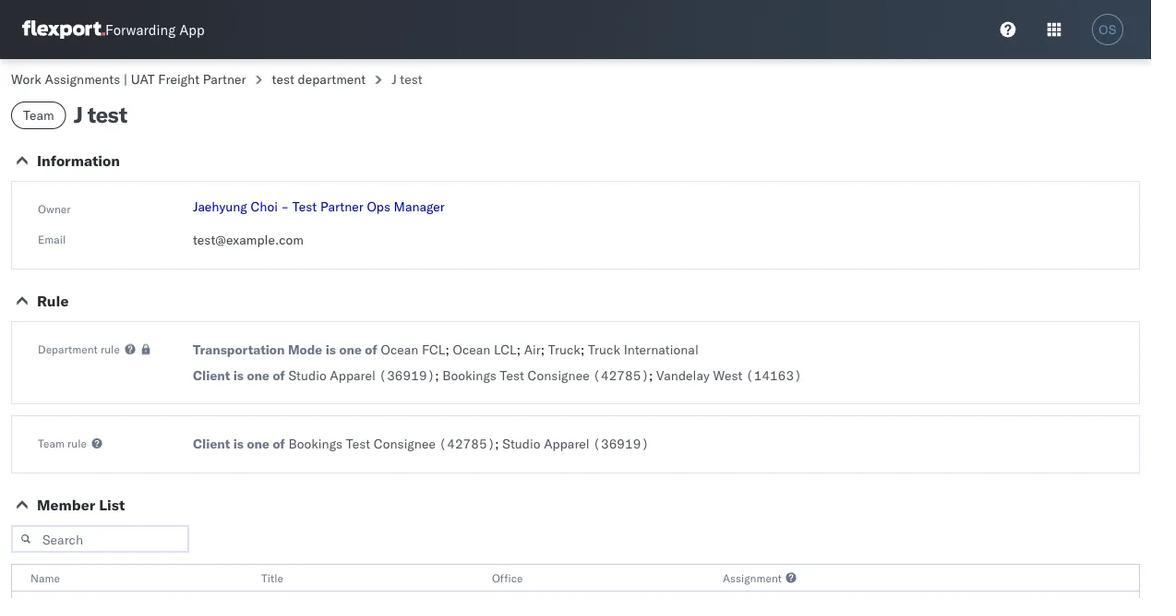 Task type: describe. For each thing, give the bounding box(es) containing it.
0 horizontal spatial bookings
[[289, 436, 343, 452]]

ops
[[367, 199, 391, 215]]

member
[[37, 496, 95, 514]]

work
[[11, 71, 41, 87]]

ocean fcl ; ocean lcl ; air ; truck ; truck international
[[381, 342, 699, 358]]

0 vertical spatial j test
[[392, 71, 423, 87]]

0 horizontal spatial j test
[[74, 101, 127, 128]]

2 horizontal spatial test
[[400, 71, 423, 87]]

jaehyung choi - test partner ops manager
[[193, 199, 445, 215]]

client is one of for bookings test consignee (42785)
[[193, 436, 285, 452]]

vandelay
[[657, 368, 710, 384]]

rule for team rule
[[67, 436, 87, 450]]

test department
[[272, 71, 366, 87]]

international
[[624, 342, 699, 358]]

1 horizontal spatial test
[[346, 436, 371, 452]]

mode
[[288, 342, 323, 358]]

studio apparel (36919) ; bookings test consignee (42785) ; vandelay west (14163)
[[289, 368, 803, 384]]

member list
[[37, 496, 125, 514]]

manager
[[394, 199, 445, 215]]

freight
[[158, 71, 200, 87]]

work assignments | uat freight partner link
[[11, 71, 246, 87]]

(14163)
[[746, 368, 803, 384]]

os
[[1100, 23, 1117, 36]]

one for bookings test consignee (42785)
[[247, 436, 270, 452]]

1 horizontal spatial (36919)
[[593, 436, 649, 452]]

assignment
[[723, 571, 782, 585]]

1 vertical spatial (42785)
[[439, 436, 495, 452]]

1 truck from the left
[[548, 342, 581, 358]]

flexport. image
[[22, 20, 105, 39]]

0 vertical spatial test
[[293, 199, 317, 215]]

is for bookings test consignee (42785)
[[233, 436, 244, 452]]

0 horizontal spatial test
[[88, 101, 127, 128]]

1 ocean from the left
[[381, 342, 419, 358]]

fcl
[[422, 342, 446, 358]]

0 vertical spatial partner
[[203, 71, 246, 87]]

forwarding app link
[[22, 20, 205, 39]]

2 ocean from the left
[[453, 342, 491, 358]]

client for studio apparel (36919)
[[193, 368, 230, 384]]

1 horizontal spatial consignee
[[528, 368, 590, 384]]

title
[[261, 571, 284, 585]]

list
[[99, 496, 125, 514]]

rule
[[37, 292, 69, 310]]

client is one of for studio apparel (36919)
[[193, 368, 285, 384]]

test@example.com
[[193, 232, 304, 248]]

air
[[524, 342, 541, 358]]

os button
[[1087, 8, 1130, 51]]



Task type: locate. For each thing, give the bounding box(es) containing it.
1 client is one of from the top
[[193, 368, 285, 384]]

jaehyung choi - test partner ops manager link
[[193, 199, 445, 215]]

0 vertical spatial client is one of
[[193, 368, 285, 384]]

0 vertical spatial bookings
[[443, 368, 497, 384]]

1 vertical spatial partner
[[320, 199, 364, 215]]

0 horizontal spatial (42785)
[[439, 436, 495, 452]]

1 horizontal spatial ocean
[[453, 342, 491, 358]]

department
[[298, 71, 366, 87]]

test
[[293, 199, 317, 215], [500, 368, 525, 384], [346, 436, 371, 452]]

0 vertical spatial is
[[326, 342, 336, 358]]

1 horizontal spatial rule
[[101, 342, 120, 356]]

bookings
[[443, 368, 497, 384], [289, 436, 343, 452]]

rule right department
[[101, 342, 120, 356]]

ocean
[[381, 342, 419, 358], [453, 342, 491, 358]]

j down assignments
[[74, 101, 82, 128]]

partner
[[203, 71, 246, 87], [320, 199, 364, 215]]

1 vertical spatial (36919)
[[593, 436, 649, 452]]

work assignments | uat freight partner
[[11, 71, 246, 87]]

1 vertical spatial client
[[193, 436, 230, 452]]

1 vertical spatial team
[[38, 436, 65, 450]]

0 vertical spatial one
[[339, 342, 362, 358]]

choi
[[251, 199, 278, 215]]

1 horizontal spatial (42785)
[[593, 368, 649, 384]]

;
[[446, 342, 450, 358], [517, 342, 521, 358], [541, 342, 545, 358], [581, 342, 585, 358], [435, 368, 439, 384], [649, 368, 653, 384], [495, 436, 499, 452]]

0 horizontal spatial ocean
[[381, 342, 419, 358]]

1 client from the top
[[193, 368, 230, 384]]

transportation mode is one of
[[193, 342, 378, 358]]

1 vertical spatial of
[[273, 368, 285, 384]]

ocean left lcl
[[453, 342, 491, 358]]

1 vertical spatial apparel
[[544, 436, 590, 452]]

0 horizontal spatial (36919)
[[379, 368, 435, 384]]

0 horizontal spatial partner
[[203, 71, 246, 87]]

0 vertical spatial (36919)
[[379, 368, 435, 384]]

truck
[[548, 342, 581, 358], [588, 342, 621, 358]]

0 vertical spatial (42785)
[[593, 368, 649, 384]]

team
[[23, 107, 54, 123], [38, 436, 65, 450]]

owner
[[38, 202, 71, 216]]

information
[[37, 151, 120, 170]]

1 horizontal spatial test
[[272, 71, 295, 87]]

studio down mode
[[289, 368, 327, 384]]

2 vertical spatial is
[[233, 436, 244, 452]]

1 vertical spatial j
[[74, 101, 82, 128]]

(42785)
[[593, 368, 649, 384], [439, 436, 495, 452]]

1 vertical spatial client is one of
[[193, 436, 285, 452]]

2 horizontal spatial test
[[500, 368, 525, 384]]

forwarding
[[105, 21, 176, 38]]

uat
[[131, 71, 155, 87]]

client is one of
[[193, 368, 285, 384], [193, 436, 285, 452]]

0 vertical spatial j
[[392, 71, 397, 87]]

is for studio apparel (36919)
[[233, 368, 244, 384]]

west
[[714, 368, 743, 384]]

partner left ops
[[320, 199, 364, 215]]

rule for department rule
[[101, 342, 120, 356]]

1 horizontal spatial j
[[392, 71, 397, 87]]

test
[[272, 71, 295, 87], [400, 71, 423, 87], [88, 101, 127, 128]]

client
[[193, 368, 230, 384], [193, 436, 230, 452]]

truck left international at the right bottom
[[588, 342, 621, 358]]

1 vertical spatial studio
[[503, 436, 541, 452]]

studio
[[289, 368, 327, 384], [503, 436, 541, 452]]

1 vertical spatial consignee
[[374, 436, 436, 452]]

is
[[326, 342, 336, 358], [233, 368, 244, 384], [233, 436, 244, 452]]

team up 'member' on the left bottom of the page
[[38, 436, 65, 450]]

-
[[281, 199, 289, 215]]

ocean left fcl
[[381, 342, 419, 358]]

client for bookings test consignee (42785)
[[193, 436, 230, 452]]

j test right department at the top
[[392, 71, 423, 87]]

lcl
[[494, 342, 517, 358]]

(36919)
[[379, 368, 435, 384], [593, 436, 649, 452]]

0 horizontal spatial truck
[[548, 342, 581, 358]]

one
[[339, 342, 362, 358], [247, 368, 270, 384], [247, 436, 270, 452]]

j test
[[392, 71, 423, 87], [74, 101, 127, 128]]

j test down assignments
[[74, 101, 127, 128]]

1 horizontal spatial partner
[[320, 199, 364, 215]]

test right department at the top
[[400, 71, 423, 87]]

1 vertical spatial rule
[[67, 436, 87, 450]]

0 vertical spatial of
[[365, 342, 378, 358]]

0 vertical spatial studio
[[289, 368, 327, 384]]

consignee
[[528, 368, 590, 384], [374, 436, 436, 452]]

studio down studio apparel (36919) ; bookings test consignee (42785) ; vandelay west (14163)
[[503, 436, 541, 452]]

1 vertical spatial j test
[[74, 101, 127, 128]]

0 vertical spatial rule
[[101, 342, 120, 356]]

one for studio apparel (36919)
[[247, 368, 270, 384]]

test down | at the top left of the page
[[88, 101, 127, 128]]

|
[[124, 71, 128, 87]]

apparel down studio apparel (36919) ; bookings test consignee (42785) ; vandelay west (14163)
[[544, 436, 590, 452]]

team for team
[[23, 107, 54, 123]]

team rule
[[38, 436, 87, 450]]

1 horizontal spatial studio
[[503, 436, 541, 452]]

jaehyung
[[193, 199, 247, 215]]

test department link
[[272, 71, 366, 87]]

1 vertical spatial bookings
[[289, 436, 343, 452]]

2 client is one of from the top
[[193, 436, 285, 452]]

team for team rule
[[38, 436, 65, 450]]

truck right air
[[548, 342, 581, 358]]

0 horizontal spatial studio
[[289, 368, 327, 384]]

2 vertical spatial test
[[346, 436, 371, 452]]

office
[[492, 571, 523, 585]]

2 vertical spatial of
[[273, 436, 285, 452]]

0 horizontal spatial rule
[[67, 436, 87, 450]]

0 horizontal spatial consignee
[[374, 436, 436, 452]]

0 vertical spatial client
[[193, 368, 230, 384]]

j right department at the top
[[392, 71, 397, 87]]

app
[[179, 21, 205, 38]]

2 truck from the left
[[588, 342, 621, 358]]

j
[[392, 71, 397, 87], [74, 101, 82, 128]]

1 vertical spatial is
[[233, 368, 244, 384]]

department rule
[[38, 342, 120, 356]]

forwarding app
[[105, 21, 205, 38]]

0 vertical spatial consignee
[[528, 368, 590, 384]]

of
[[365, 342, 378, 358], [273, 368, 285, 384], [273, 436, 285, 452]]

0 vertical spatial team
[[23, 107, 54, 123]]

bookings test consignee (42785) ; studio apparel (36919)
[[289, 436, 649, 452]]

1 horizontal spatial bookings
[[443, 368, 497, 384]]

name
[[30, 571, 60, 585]]

transportation
[[193, 342, 285, 358]]

2 vertical spatial one
[[247, 436, 270, 452]]

partner right freight
[[203, 71, 246, 87]]

0 horizontal spatial apparel
[[330, 368, 376, 384]]

2 client from the top
[[193, 436, 230, 452]]

Search text field
[[11, 526, 189, 553]]

team down work
[[23, 107, 54, 123]]

0 vertical spatial apparel
[[330, 368, 376, 384]]

1 vertical spatial one
[[247, 368, 270, 384]]

1 horizontal spatial apparel
[[544, 436, 590, 452]]

0 horizontal spatial j
[[74, 101, 82, 128]]

rule
[[101, 342, 120, 356], [67, 436, 87, 450]]

email
[[38, 232, 66, 246]]

apparel
[[330, 368, 376, 384], [544, 436, 590, 452]]

test left department at the top
[[272, 71, 295, 87]]

1 horizontal spatial truck
[[588, 342, 621, 358]]

of for studio apparel (36919)
[[273, 368, 285, 384]]

1 horizontal spatial j test
[[392, 71, 423, 87]]

of for bookings test consignee (42785)
[[273, 436, 285, 452]]

0 horizontal spatial test
[[293, 199, 317, 215]]

apparel down the transportation mode is one of at the left
[[330, 368, 376, 384]]

1 vertical spatial test
[[500, 368, 525, 384]]

assignments
[[45, 71, 120, 87]]

department
[[38, 342, 98, 356]]

rule up member list on the left bottom
[[67, 436, 87, 450]]



Task type: vqa. For each thing, say whether or not it's contained in the screenshot.
topmost CLIENT
yes



